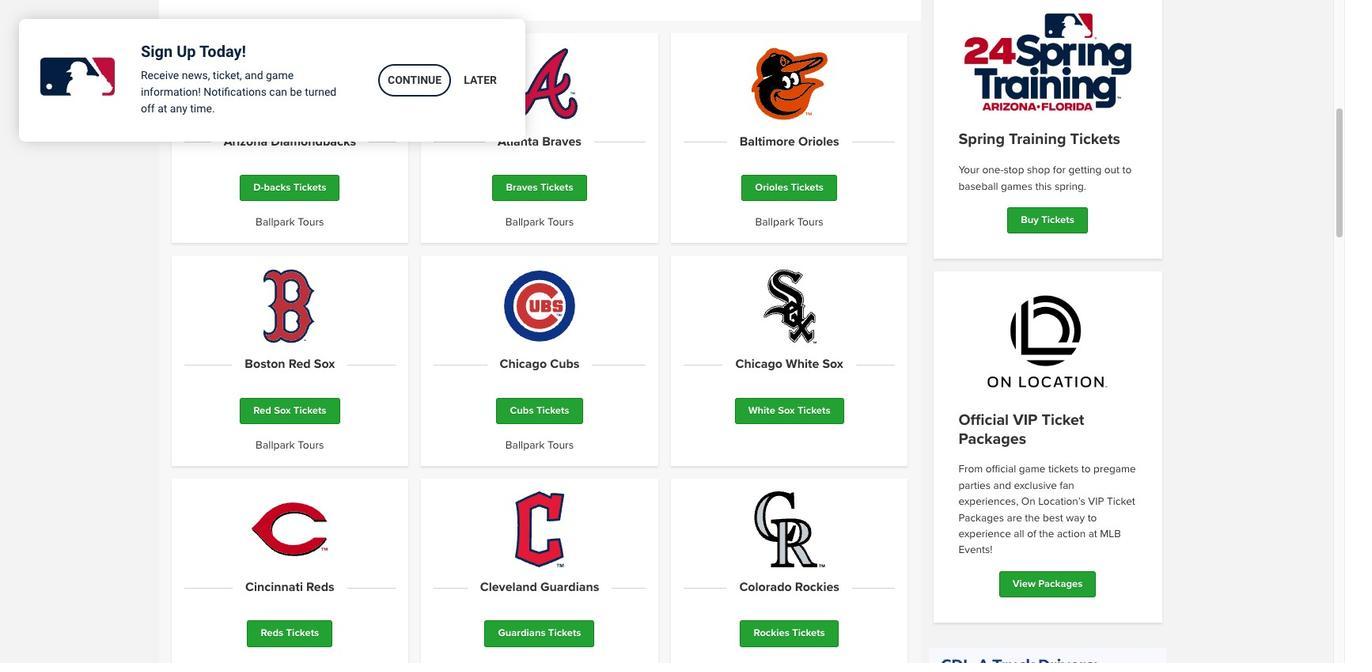 Task type: describe. For each thing, give the bounding box(es) containing it.
chicago white sox logo image
[[752, 269, 828, 345]]

stop
[[1004, 163, 1025, 177]]

cubs tickets link
[[497, 398, 583, 424]]

cincinnati
[[245, 580, 303, 595]]

ballpark for baltimore
[[756, 216, 795, 229]]

any
[[170, 102, 187, 115]]

tickets inside the d-backs tickets button
[[294, 181, 327, 194]]

ballpark tours for cubs
[[506, 439, 574, 452]]

colorado rockies
[[740, 580, 840, 595]]

red sox tickets button
[[240, 398, 340, 424]]

cleveland
[[480, 580, 538, 595]]

ballpark tours for red
[[256, 439, 324, 452]]

orioles tickets link
[[742, 175, 838, 201]]

mlb
[[1101, 527, 1122, 541]]

off
[[141, 102, 155, 115]]

for
[[1054, 163, 1066, 177]]

events!
[[959, 543, 993, 557]]

0 vertical spatial braves
[[542, 134, 582, 149]]

white sox tickets link
[[735, 398, 844, 424]]

are
[[1007, 511, 1023, 525]]

reds tickets link
[[247, 621, 333, 647]]

to inside the "your one-stop shop for getting out to baseball games this spring."
[[1123, 163, 1132, 177]]

this
[[1036, 179, 1052, 193]]

exclusive
[[1015, 479, 1058, 492]]

spring.
[[1055, 179, 1087, 193]]

reds tickets button
[[247, 621, 333, 647]]

can
[[269, 86, 287, 98]]

and inside sign up today! receive news, ticket, and game information! notifications can be turned off at any time.
[[245, 69, 263, 82]]

red inside button
[[253, 404, 271, 417]]

braves tickets button
[[493, 175, 587, 201]]

ballpark tours for braves
[[506, 216, 574, 229]]

boston red sox logo image
[[252, 269, 328, 345]]

sox up red sox tickets
[[314, 357, 335, 372]]

ballpark for arizona
[[256, 216, 295, 229]]

tours for red
[[298, 439, 324, 452]]

1 horizontal spatial rockies
[[796, 580, 840, 595]]

buy tickets button
[[1008, 207, 1088, 234]]

your one-stop shop for getting out to baseball games this spring.
[[959, 163, 1132, 193]]

out
[[1105, 163, 1120, 177]]

1 vertical spatial the
[[1040, 527, 1055, 541]]

be
[[290, 86, 302, 98]]

colorado
[[740, 580, 792, 595]]

ballpark tours link for orioles
[[756, 216, 824, 229]]

tickets
[[1049, 463, 1079, 476]]

games
[[1002, 179, 1033, 193]]

buy tickets link
[[1008, 207, 1088, 234]]

ticket inside official vip ticket packages
[[1042, 411, 1085, 430]]

orioles tickets
[[755, 181, 824, 194]]

spring
[[959, 130, 1005, 149]]

packages inside button
[[1039, 578, 1083, 590]]

tours for diamondbacks
[[298, 216, 324, 229]]

tours for cubs
[[548, 439, 574, 452]]

view
[[1013, 578, 1036, 590]]

sox down chicago white sox
[[778, 404, 795, 417]]

tickets inside the braves tickets button
[[541, 181, 574, 194]]

white inside button
[[749, 404, 776, 417]]

red sox tickets link
[[240, 398, 340, 424]]

atlanta braves logo image
[[502, 46, 578, 122]]

tickets inside rockies tickets "button"
[[793, 627, 826, 640]]

packages inside 'from official game tickets to pregame parties and exclusive fan experiences, on location's vip ticket packages are the best way to experience all of the action at mlb events!'
[[959, 511, 1005, 525]]

today!
[[200, 42, 246, 61]]

packages inside official vip ticket packages
[[959, 430, 1027, 449]]

backs
[[264, 181, 291, 194]]

ballpark tours for orioles
[[756, 216, 824, 229]]

spring training tickets link
[[959, 130, 1137, 150]]

1 vertical spatial to
[[1082, 463, 1091, 476]]

later link
[[455, 64, 507, 97]]

buy
[[1021, 214, 1039, 226]]

sox up 'white sox tickets'
[[823, 357, 844, 372]]

arizona
[[224, 134, 268, 149]]

continue link
[[378, 64, 451, 97]]

guardians tickets
[[498, 627, 581, 640]]

parties
[[959, 479, 991, 492]]

ticket,
[[213, 69, 242, 82]]

view packages
[[1013, 578, 1083, 590]]

ballpark tours link for diamondbacks
[[256, 216, 324, 229]]

tickets inside red sox tickets button
[[294, 404, 327, 417]]

ballpark for chicago
[[506, 439, 545, 452]]

game inside sign up today! receive news, ticket, and game information! notifications can be turned off at any time.
[[266, 69, 294, 82]]

information!
[[141, 86, 201, 98]]

0 vertical spatial cubs
[[550, 357, 580, 372]]

tickets inside white sox tickets button
[[798, 404, 831, 417]]

rockies tickets button
[[741, 621, 839, 647]]

and inside 'from official game tickets to pregame parties and exclusive fan experiences, on location's vip ticket packages are the best way to experience all of the action at mlb events!'
[[994, 479, 1012, 492]]

baltimore orioles
[[740, 134, 840, 149]]

sox down boston red sox
[[274, 404, 291, 417]]

location's
[[1039, 495, 1086, 508]]

news,
[[182, 69, 210, 82]]

tickets inside cubs tickets button
[[537, 404, 570, 417]]

turned
[[305, 86, 337, 98]]

pregame
[[1094, 463, 1137, 476]]

game inside 'from official game tickets to pregame parties and exclusive fan experiences, on location's vip ticket packages are the best way to experience all of the action at mlb events!'
[[1020, 463, 1046, 476]]

action
[[1058, 527, 1086, 541]]



Task type: vqa. For each thing, say whether or not it's contained in the screenshot.
And within the Sign Up Today! Receive news, ticket, and game information! Notifications can be turned off at any time.
yes



Task type: locate. For each thing, give the bounding box(es) containing it.
up
[[177, 42, 196, 61]]

1 horizontal spatial and
[[994, 479, 1012, 492]]

d-
[[254, 181, 264, 194]]

1 vertical spatial guardians
[[498, 627, 546, 640]]

at
[[158, 102, 167, 115], [1089, 527, 1098, 541]]

guardians
[[541, 580, 600, 595], [498, 627, 546, 640]]

0 vertical spatial the
[[1026, 511, 1041, 525]]

to right out
[[1123, 163, 1132, 177]]

ballpark down braves tickets link
[[506, 216, 545, 229]]

white up 'white sox tickets'
[[786, 357, 820, 372]]

orioles tickets button
[[742, 175, 838, 201]]

1 horizontal spatial braves
[[542, 134, 582, 149]]

1 horizontal spatial game
[[1020, 463, 1046, 476]]

white sox tickets button
[[735, 398, 844, 424]]

1 vertical spatial reds
[[261, 627, 284, 640]]

cincinnati reds logo image
[[252, 492, 328, 568]]

0 horizontal spatial game
[[266, 69, 294, 82]]

arizona diamondbacks logo image
[[252, 46, 328, 122]]

official vip ticket packages link
[[959, 411, 1137, 449]]

ballpark tours down cubs tickets link
[[506, 439, 574, 452]]

0 vertical spatial at
[[158, 102, 167, 115]]

notifications
[[204, 86, 267, 98]]

your
[[959, 163, 980, 177]]

tickets down chicago white sox
[[798, 404, 831, 417]]

braves tickets link
[[493, 175, 587, 201]]

0 horizontal spatial vip
[[1013, 411, 1038, 430]]

at left mlb
[[1089, 527, 1098, 541]]

tickets down "chicago cubs"
[[537, 404, 570, 417]]

tickets right backs
[[294, 181, 327, 194]]

guardians inside button
[[498, 627, 546, 640]]

1 vertical spatial at
[[1089, 527, 1098, 541]]

guardians up the guardians tickets
[[541, 580, 600, 595]]

chicago up 'cubs tickets'
[[500, 357, 547, 372]]

cincinnati reds
[[245, 580, 335, 595]]

chicago for chicago cubs
[[500, 357, 547, 372]]

ballpark for boston
[[256, 439, 295, 452]]

orioles inside button
[[755, 181, 789, 194]]

chicago up 'white sox tickets'
[[736, 357, 783, 372]]

advertisement region
[[929, 649, 1167, 663]]

1 horizontal spatial red
[[289, 357, 311, 372]]

cubs down "chicago cubs"
[[510, 404, 534, 417]]

chicago cubs
[[500, 357, 580, 372]]

1 horizontal spatial cubs
[[550, 357, 580, 372]]

ballpark tours link for braves
[[506, 216, 574, 229]]

tickets inside guardians tickets button
[[549, 627, 581, 640]]

packages up experience
[[959, 511, 1005, 525]]

0 horizontal spatial at
[[158, 102, 167, 115]]

the
[[1026, 511, 1041, 525], [1040, 527, 1055, 541]]

spring training tickets
[[959, 130, 1121, 149]]

at right off
[[158, 102, 167, 115]]

boston red sox
[[245, 357, 335, 372]]

0 horizontal spatial orioles
[[755, 181, 789, 194]]

vip inside official vip ticket packages
[[1013, 411, 1038, 430]]

ballpark tours link down the orioles tickets button
[[756, 216, 824, 229]]

0 horizontal spatial cubs
[[510, 404, 534, 417]]

2 vertical spatial to
[[1088, 511, 1098, 525]]

sox
[[314, 357, 335, 372], [823, 357, 844, 372], [274, 404, 291, 417], [778, 404, 795, 417]]

rockies tickets link
[[741, 621, 839, 647]]

vip
[[1013, 411, 1038, 430], [1089, 495, 1105, 508]]

1 vertical spatial ticket
[[1108, 495, 1136, 508]]

tickets down colorado rockies
[[793, 627, 826, 640]]

of
[[1028, 527, 1037, 541]]

game up can
[[266, 69, 294, 82]]

packages right view
[[1039, 578, 1083, 590]]

view packages button
[[1000, 571, 1097, 598]]

experiences,
[[959, 495, 1019, 508]]

cubs tickets button
[[497, 398, 583, 424]]

braves down atlanta
[[506, 181, 538, 194]]

0 vertical spatial packages
[[959, 430, 1027, 449]]

tours down cubs tickets link
[[548, 439, 574, 452]]

and down official
[[994, 479, 1012, 492]]

tickets down cleveland guardians
[[549, 627, 581, 640]]

0 vertical spatial reds
[[306, 580, 335, 595]]

getting
[[1069, 163, 1102, 177]]

cubs inside cubs tickets button
[[510, 404, 534, 417]]

1 vertical spatial white
[[749, 404, 776, 417]]

tickets right buy at the top right of page
[[1042, 214, 1075, 226]]

cubs up 'cubs tickets'
[[550, 357, 580, 372]]

chicago cubs logo image
[[502, 269, 578, 345]]

guardians down cleveland
[[498, 627, 546, 640]]

on
[[1022, 495, 1036, 508]]

ticket up tickets
[[1042, 411, 1085, 430]]

colorado rockies logo image
[[752, 492, 828, 568]]

tickets down baltimore orioles
[[791, 181, 824, 194]]

ballpark tours down braves tickets link
[[506, 216, 574, 229]]

and
[[245, 69, 263, 82], [994, 479, 1012, 492]]

reds down cincinnati
[[261, 627, 284, 640]]

reds
[[306, 580, 335, 595], [261, 627, 284, 640]]

tours for orioles
[[798, 216, 824, 229]]

view packages link
[[1000, 571, 1097, 598]]

1 horizontal spatial at
[[1089, 527, 1098, 541]]

vip right official
[[1013, 411, 1038, 430]]

white
[[786, 357, 820, 372], [749, 404, 776, 417]]

1 vertical spatial red
[[253, 404, 271, 417]]

ballpark tours down the d-backs tickets button
[[256, 216, 324, 229]]

ballpark down the orioles tickets button
[[756, 216, 795, 229]]

ballpark tours for diamondbacks
[[256, 216, 324, 229]]

ballpark for atlanta
[[506, 216, 545, 229]]

white sox tickets
[[749, 404, 831, 417]]

diamondbacks
[[271, 134, 356, 149]]

1 vertical spatial orioles
[[755, 181, 789, 194]]

tickets down boston red sox
[[294, 404, 327, 417]]

at inside sign up today! receive news, ticket, and game information! notifications can be turned off at any time.
[[158, 102, 167, 115]]

0 vertical spatial rockies
[[796, 580, 840, 595]]

ballpark tours link down braves tickets link
[[506, 216, 574, 229]]

1 chicago from the left
[[500, 357, 547, 372]]

all
[[1014, 527, 1025, 541]]

to
[[1123, 163, 1132, 177], [1082, 463, 1091, 476], [1088, 511, 1098, 525]]

ballpark tours link down cubs tickets link
[[506, 439, 574, 452]]

ballpark tours link down the d-backs tickets button
[[256, 216, 324, 229]]

boston
[[245, 357, 285, 372]]

the right 'of'
[[1040, 527, 1055, 541]]

braves inside button
[[506, 181, 538, 194]]

official vip ticket packages
[[959, 411, 1085, 449]]

and up the notifications
[[245, 69, 263, 82]]

game
[[266, 69, 294, 82], [1020, 463, 1046, 476]]

vip right location's
[[1089, 495, 1105, 508]]

ballpark tours down the orioles tickets button
[[756, 216, 824, 229]]

time.
[[190, 102, 215, 115]]

tours down the d-backs tickets button
[[298, 216, 324, 229]]

ticket down pregame
[[1108, 495, 1136, 508]]

1 vertical spatial game
[[1020, 463, 1046, 476]]

0 horizontal spatial rockies
[[754, 627, 790, 640]]

tickets inside spring training tickets link
[[1071, 130, 1121, 149]]

tours
[[298, 216, 324, 229], [548, 216, 574, 229], [798, 216, 824, 229], [298, 439, 324, 452], [548, 439, 574, 452]]

packages
[[959, 430, 1027, 449], [959, 511, 1005, 525], [1039, 578, 1083, 590]]

game up exclusive
[[1020, 463, 1046, 476]]

rockies inside "button"
[[754, 627, 790, 640]]

reds tickets
[[261, 627, 319, 640]]

shop
[[1028, 163, 1051, 177]]

cleveland guardians
[[480, 580, 600, 595]]

1 vertical spatial vip
[[1089, 495, 1105, 508]]

0 vertical spatial guardians
[[541, 580, 600, 595]]

one-
[[983, 163, 1004, 177]]

0 vertical spatial vip
[[1013, 411, 1038, 430]]

rockies tickets
[[754, 627, 826, 640]]

ballpark tours link for red
[[256, 439, 324, 452]]

baltimore orioles logo image
[[752, 46, 828, 122]]

reds right cincinnati
[[306, 580, 335, 595]]

atlanta
[[498, 134, 539, 149]]

tickets inside reds tickets button
[[286, 627, 319, 640]]

from official game tickets to pregame parties and exclusive fan experiences, on location's vip ticket packages are the best way to experience all of the action at mlb events!
[[959, 463, 1137, 557]]

0 horizontal spatial braves
[[506, 181, 538, 194]]

1 horizontal spatial ticket
[[1108, 495, 1136, 508]]

1 vertical spatial cubs
[[510, 404, 534, 417]]

ballpark tours down red sox tickets link
[[256, 439, 324, 452]]

1 horizontal spatial orioles
[[799, 134, 840, 149]]

1 vertical spatial packages
[[959, 511, 1005, 525]]

red sox tickets
[[253, 404, 327, 417]]

rockies down colorado on the right bottom of page
[[754, 627, 790, 640]]

the up 'of'
[[1026, 511, 1041, 525]]

0 vertical spatial red
[[289, 357, 311, 372]]

chicago white sox
[[736, 357, 844, 372]]

orioles down baltimore in the right of the page
[[755, 181, 789, 194]]

orioles right baltimore in the right of the page
[[799, 134, 840, 149]]

0 horizontal spatial ticket
[[1042, 411, 1085, 430]]

1 horizontal spatial vip
[[1089, 495, 1105, 508]]

0 horizontal spatial reds
[[261, 627, 284, 640]]

guardians tickets link
[[485, 621, 595, 647]]

best
[[1043, 511, 1064, 525]]

cubs tickets
[[510, 404, 570, 417]]

way
[[1067, 511, 1086, 525]]

d-backs tickets
[[254, 181, 327, 194]]

1 vertical spatial rockies
[[754, 627, 790, 640]]

later
[[464, 74, 497, 86]]

reds inside reds tickets button
[[261, 627, 284, 640]]

experience
[[959, 527, 1012, 541]]

cubs
[[550, 357, 580, 372], [510, 404, 534, 417]]

to right tickets
[[1082, 463, 1091, 476]]

1 horizontal spatial white
[[786, 357, 820, 372]]

2 chicago from the left
[[736, 357, 783, 372]]

ticket
[[1042, 411, 1085, 430], [1108, 495, 1136, 508]]

tours down red sox tickets link
[[298, 439, 324, 452]]

tickets down cincinnati reds
[[286, 627, 319, 640]]

0 vertical spatial to
[[1123, 163, 1132, 177]]

tours down the orioles tickets button
[[798, 216, 824, 229]]

d-backs tickets button
[[240, 175, 340, 201]]

0 horizontal spatial white
[[749, 404, 776, 417]]

tours for braves
[[548, 216, 574, 229]]

0 horizontal spatial and
[[245, 69, 263, 82]]

1 vertical spatial braves
[[506, 181, 538, 194]]

receive
[[141, 69, 179, 82]]

red down boston
[[253, 404, 271, 417]]

tickets inside buy tickets button
[[1042, 214, 1075, 226]]

atlanta braves
[[498, 134, 582, 149]]

white down chicago white sox
[[749, 404, 776, 417]]

buy tickets
[[1021, 214, 1075, 226]]

braves right atlanta
[[542, 134, 582, 149]]

training
[[1009, 130, 1067, 149]]

0 vertical spatial ticket
[[1042, 411, 1085, 430]]

ballpark tours link down red sox tickets link
[[256, 439, 324, 452]]

ballpark tours link for cubs
[[506, 439, 574, 452]]

at inside 'from official game tickets to pregame parties and exclusive fan experiences, on location's vip ticket packages are the best way to experience all of the action at mlb events!'
[[1089, 527, 1098, 541]]

from
[[959, 463, 983, 476]]

fan
[[1060, 479, 1075, 492]]

rockies
[[796, 580, 840, 595], [754, 627, 790, 640]]

0 vertical spatial orioles
[[799, 134, 840, 149]]

ballpark down backs
[[256, 216, 295, 229]]

tours down braves tickets link
[[548, 216, 574, 229]]

chicago for chicago white sox
[[736, 357, 783, 372]]

1 horizontal spatial reds
[[306, 580, 335, 595]]

ballpark down red sox tickets link
[[256, 439, 295, 452]]

baseball
[[959, 179, 999, 193]]

sign
[[141, 42, 173, 61]]

guardians tickets button
[[485, 621, 595, 647]]

braves tickets
[[506, 181, 574, 194]]

0 vertical spatial game
[[266, 69, 294, 82]]

2 vertical spatial packages
[[1039, 578, 1083, 590]]

baltimore
[[740, 134, 796, 149]]

1 horizontal spatial chicago
[[736, 357, 783, 372]]

red right boston
[[289, 357, 311, 372]]

0 horizontal spatial red
[[253, 404, 271, 417]]

continue
[[388, 74, 442, 86]]

1 vertical spatial and
[[994, 479, 1012, 492]]

0 vertical spatial and
[[245, 69, 263, 82]]

vip inside 'from official game tickets to pregame parties and exclusive fan experiences, on location's vip ticket packages are the best way to experience all of the action at mlb events!'
[[1089, 495, 1105, 508]]

rockies right colorado on the right bottom of page
[[796, 580, 840, 595]]

tickets inside the orioles tickets button
[[791, 181, 824, 194]]

ballpark down cubs tickets link
[[506, 439, 545, 452]]

tickets down the atlanta braves
[[541, 181, 574, 194]]

official
[[959, 411, 1009, 430]]

cleveland indians logo image
[[502, 492, 578, 568]]

0 vertical spatial white
[[786, 357, 820, 372]]

to right the way
[[1088, 511, 1098, 525]]

ballpark tours
[[256, 216, 324, 229], [506, 216, 574, 229], [756, 216, 824, 229], [256, 439, 324, 452], [506, 439, 574, 452]]

0 horizontal spatial chicago
[[500, 357, 547, 372]]

d-backs tickets link
[[240, 175, 340, 201]]

ticket inside 'from official game tickets to pregame parties and exclusive fan experiences, on location's vip ticket packages are the best way to experience all of the action at mlb events!'
[[1108, 495, 1136, 508]]

tickets up getting
[[1071, 130, 1121, 149]]

packages up official
[[959, 430, 1027, 449]]

braves
[[542, 134, 582, 149], [506, 181, 538, 194]]

sign up today! receive news, ticket, and game information! notifications can be turned off at any time.
[[141, 42, 337, 115]]



